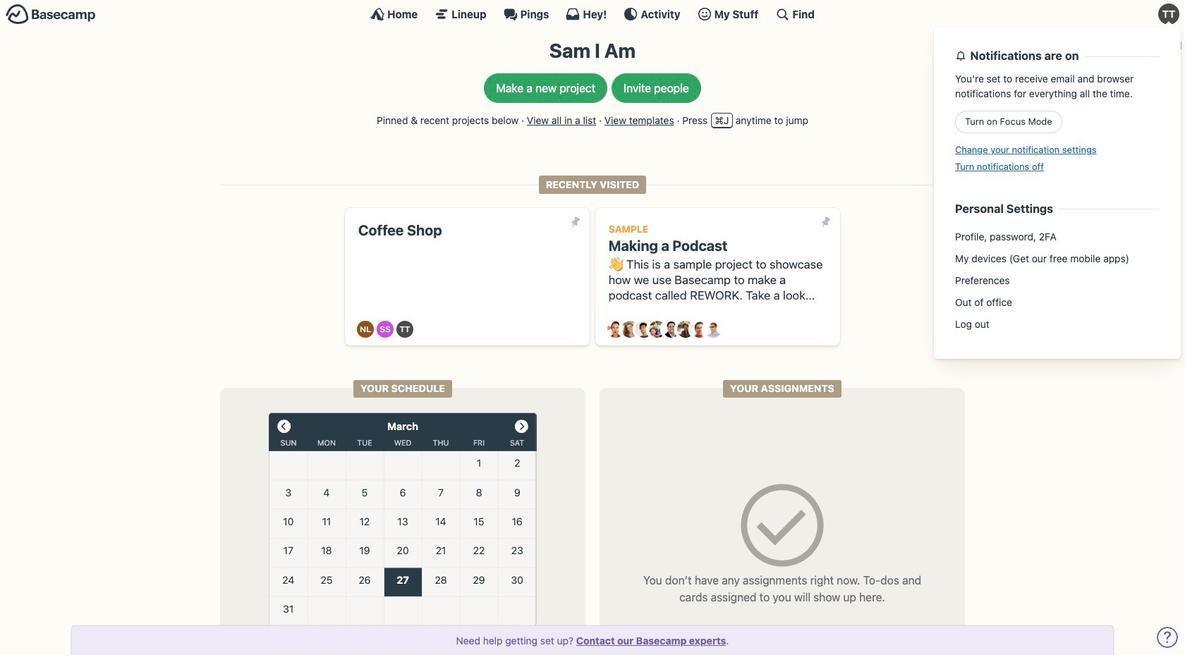 Task type: describe. For each thing, give the bounding box(es) containing it.
main element
[[0, 0, 1185, 359]]

switch accounts image
[[6, 4, 96, 25]]

keyboard shortcut: ⌘ + / image
[[776, 7, 790, 21]]

cheryl walters image
[[621, 321, 638, 338]]

jared davis image
[[635, 321, 652, 338]]

terry turtle image
[[1158, 4, 1180, 25]]

steve marsh image
[[691, 321, 708, 338]]

jennifer young image
[[649, 321, 666, 338]]

victor cooper image
[[705, 321, 722, 338]]

josh fiske image
[[663, 321, 680, 338]]



Task type: vqa. For each thing, say whether or not it's contained in the screenshot.
People on this project element
no



Task type: locate. For each thing, give the bounding box(es) containing it.
nicole katz image
[[677, 321, 694, 338]]

annie bryan image
[[607, 321, 624, 338]]

terry turtle image
[[397, 321, 414, 338]]

natalie lubich image
[[357, 321, 374, 338]]

sarah silvers image
[[377, 321, 394, 338]]



